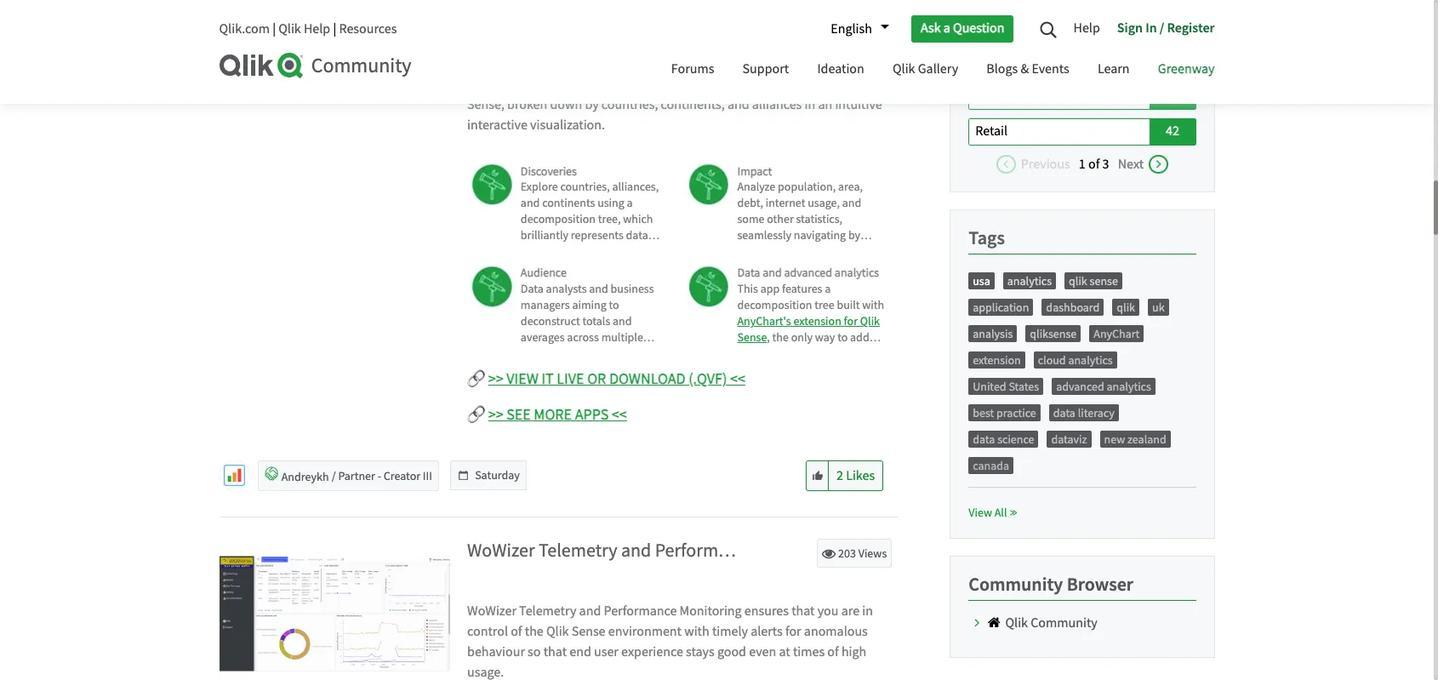Task type: locate. For each thing, give the bounding box(es) containing it.
1 horizontal spatial |
[[333, 20, 336, 37]]

ideation button
[[805, 45, 877, 95]]

some
[[737, 211, 765, 227]]

qlik left gallery
[[893, 60, 915, 77]]

analytics
[[835, 265, 879, 280], [1008, 273, 1052, 288], [1068, 352, 1113, 367], [1107, 378, 1151, 394]]

0 vertical spatial 🔗
[[467, 370, 485, 389]]

advanced up features
[[784, 265, 832, 280]]

1 vertical spatial a
[[627, 195, 633, 211]]

community up community icon
[[969, 572, 1063, 595]]

alerts
[[751, 623, 783, 640]]

0 vertical spatial sense,
[[467, 96, 505, 113]]

etc).
[[806, 260, 827, 275]]

english button
[[822, 14, 889, 43]]

2 vertical spatial for
[[785, 623, 801, 640]]

canada
[[973, 457, 1009, 473]]

🔗 for 🔗 >> view it live or download (.qvf) <<
[[467, 370, 485, 389]]

blogs & events
[[987, 60, 1070, 77]]

data down which
[[626, 228, 648, 243]]

the inside wowizer telemetry and performance monitoring ensures that you are in control of the qlik sense environment with timely alerts for anomalous behaviour so that end user experience stays good even at times of high usage.
[[525, 623, 544, 640]]

advanced inside tags list
[[1056, 378, 1105, 394]]

| right qlik.com 'link'
[[272, 20, 276, 37]]

menu bar containing forums
[[659, 45, 1228, 95]]

wowizer inside wowizer telemetry and performance monitoring ensures that you are in control of the qlik sense environment with timely alerts for anomalous behaviour so that end user experience stays good even at times of high usage.
[[467, 603, 517, 620]]

0 vertical spatial of
[[1089, 155, 1100, 172]]

1 horizontal spatial that
[[792, 603, 815, 620]]

community down resources link
[[311, 53, 412, 79]]

population,
[[778, 179, 836, 194]]

practice
[[997, 405, 1036, 420]]

qlik down add
[[854, 346, 874, 361]]

0 horizontal spatial data
[[626, 228, 648, 243]]

1 vertical spatial of
[[511, 623, 522, 640]]

advanced
[[784, 265, 832, 280], [1056, 378, 1105, 394]]

0 horizontal spatial of
[[511, 623, 522, 640]]

2 vertical spatial sense
[[572, 623, 606, 640]]

1 vertical spatial by
[[848, 228, 861, 243]]

1 horizontal spatial data
[[973, 431, 995, 446]]

events
[[1032, 60, 1070, 77]]

0 horizontal spatial explore
[[467, 75, 510, 92]]

0 vertical spatial decomposition
[[521, 211, 596, 227]]

sense, inside , the only way to add decomposition trees in qlik sense, utilizing the world bank's data.
[[737, 362, 770, 377]]

🔗 left see
[[467, 405, 485, 425]]

qlik right qlik.com
[[278, 20, 301, 37]]

203         views
[[836, 546, 887, 561]]

🔗 link
[[467, 368, 485, 391], [467, 404, 485, 427]]

1 horizontal spatial advanced
[[1056, 378, 1105, 394]]

qlik inside explore global metrics using the powerful decomposition tree tool in qlik sense, broken down by countries, continents, and alliances in an intuitive interactive visualization.
[[860, 75, 883, 92]]

partner - creator iii image
[[264, 466, 279, 481]]

qlik sense
[[1069, 273, 1118, 288]]

continent,
[[781, 244, 832, 259]]

extensions link
[[969, 83, 1150, 110]]

decomposition inside , the only way to add decomposition trees in qlik sense, utilizing the world bank's data.
[[737, 346, 812, 361]]

0 horizontal spatial qlik
[[1069, 273, 1088, 288]]

2 vertical spatial the
[[525, 623, 544, 640]]

and up end
[[579, 603, 601, 620]]

0 vertical spatial explore
[[467, 75, 510, 92]]

using
[[596, 75, 627, 92], [598, 195, 625, 211]]

0 vertical spatial telemetry
[[539, 539, 618, 563]]

2 horizontal spatial data
[[1054, 405, 1076, 420]]

1 horizontal spatial sense,
[[737, 362, 770, 377]]

0 vertical spatial sense
[[737, 330, 767, 345]]

2 🔗 link from the top
[[467, 404, 485, 427]]

203
[[838, 546, 856, 561]]

0 vertical spatial for
[[844, 313, 858, 329]]

for up at
[[785, 623, 801, 640]]

more
[[534, 405, 572, 425]]

this app features a decomposition tree built with anychart's extension for qlik sense
[[737, 281, 884, 345]]

0 vertical spatial the
[[629, 75, 648, 92]]

2 horizontal spatial a
[[944, 20, 951, 37]]

a right ask
[[944, 20, 951, 37]]

help inside help link
[[1074, 19, 1100, 36]]

0 horizontal spatial |
[[272, 20, 276, 37]]

🔗
[[467, 370, 485, 389], [467, 405, 485, 425]]

telemetry inside wowizer telemetry and performance monitoring ensures that you are in control of the qlik sense environment with timely alerts for anomalous behaviour so that end user experience stays good even at times of high usage.
[[519, 603, 577, 620]]

gallery
[[918, 60, 958, 77]]

resources
[[339, 20, 397, 37]]

list containing public sector
[[969, 0, 1196, 173]]

|
[[272, 20, 276, 37], [333, 20, 336, 37]]

extension down 'analysis' link on the right of the page
[[973, 352, 1021, 367]]

1 🔗 from the top
[[467, 370, 485, 389]]

sense, up interactive at the left top of page
[[467, 96, 505, 113]]

the up so
[[525, 623, 544, 640]]

0 horizontal spatial sense
[[572, 623, 606, 640]]

1 horizontal spatial sense
[[737, 330, 767, 345]]

1 vertical spatial telemetry
[[519, 603, 577, 620]]

2 wowizer from the top
[[467, 603, 517, 620]]

and up brilliantly
[[521, 195, 540, 211]]

decomposition
[[521, 211, 596, 227], [737, 297, 812, 313], [737, 346, 812, 361]]

united states
[[973, 378, 1039, 394]]

0 vertical spatial 42
[[1166, 87, 1180, 104]]

1 horizontal spatial extension
[[973, 352, 1021, 367]]

1 vertical spatial that
[[544, 644, 567, 661]]

performance
[[655, 539, 756, 563], [604, 603, 677, 620]]

dataviz link
[[1052, 431, 1087, 446]]

for down the built
[[844, 313, 858, 329]]

2 horizontal spatial the
[[772, 330, 789, 345]]

apps
[[575, 405, 609, 425]]

1 horizontal spatial with
[[862, 297, 884, 313]]

menu bar
[[659, 45, 1228, 95]]

that right so
[[544, 644, 567, 661]]

0 vertical spatial advanced
[[784, 265, 832, 280]]

>> left see
[[488, 405, 504, 425]]

tags list
[[969, 271, 1196, 487]]

and down the area,
[[842, 195, 862, 211]]

decomposition inside discoveries explore countries, alliances, and continents using a decomposition tree, which brilliantly represents data across multiple dimensions and enables effortless ad hoc analysis.
[[521, 211, 596, 227]]

monitoring(tpm)
[[759, 539, 890, 563]]

42 down greenway
[[1166, 87, 1180, 104]]

community browser
[[969, 572, 1134, 595]]

data inside discoveries explore countries, alliances, and continents using a decomposition tree, which brilliantly represents data across multiple dimensions and enables effortless ad hoc analysis.
[[626, 228, 648, 243]]

or
[[835, 244, 845, 259]]

telemetry for wowizer telemetry and performance monitoring(tpm) for qlik sense
[[539, 539, 618, 563]]

performance for monitoring
[[604, 603, 677, 620]]

of inside list
[[1089, 155, 1100, 172]]

canada link
[[973, 457, 1009, 473]]

1 vertical spatial using
[[598, 195, 625, 211]]

0 vertical spatial countries,
[[602, 96, 658, 113]]

🔗 link left see
[[467, 404, 485, 427]]

0 vertical spatial qlik
[[1069, 273, 1088, 288]]

0 horizontal spatial extension
[[794, 313, 842, 329]]

the left "powerful"
[[629, 75, 648, 92]]

decomposition down the app
[[737, 297, 812, 313]]

1 vertical spatial <<
[[612, 405, 627, 425]]

1 vertical spatial for
[[894, 539, 916, 563]]

broken
[[507, 96, 548, 113]]

help
[[1074, 19, 1100, 36], [304, 20, 330, 37]]

down
[[550, 96, 582, 113]]

2 vertical spatial community
[[1031, 614, 1098, 631]]

| right qlik help link
[[333, 20, 336, 37]]

community browser heading
[[969, 572, 1134, 595]]

analytics up the "advanced analytics" link
[[1068, 352, 1113, 367]]

monitoring
[[680, 603, 742, 620]]

analytics up application link
[[1008, 273, 1052, 288]]

0 vertical spatial >>
[[488, 370, 504, 389]]

1 | from the left
[[272, 20, 276, 37]]

1 vertical spatial decomposition
[[737, 297, 812, 313]]

blogs & events button
[[974, 45, 1082, 95]]

of right control
[[511, 623, 522, 640]]

1 vertical spatial countries,
[[560, 179, 610, 194]]

that left you
[[792, 603, 815, 620]]

1 vertical spatial extension
[[973, 352, 1021, 367]]

1 42 from the top
[[1166, 87, 1180, 104]]

qlik inside wowizer telemetry and performance monitoring ensures that you are in control of the qlik sense environment with timely alerts for anomalous behaviour so that end user experience stays good even at times of high usage.
[[546, 623, 569, 640]]

qlik inside this app features a decomposition tree built with anychart's extension for qlik sense
[[860, 313, 880, 329]]

2 vertical spatial a
[[825, 281, 831, 296]]

2 horizontal spatial of
[[1089, 155, 1100, 172]]

qlik inside , the only way to add decomposition trees in qlik sense, utilizing the world bank's data.
[[854, 346, 874, 361]]

tool
[[821, 75, 844, 92]]

anomalous
[[804, 623, 868, 640]]

countries, down "powerful"
[[602, 96, 658, 113]]

1 horizontal spatial by
[[848, 228, 861, 243]]

1 🔗 link from the top
[[467, 368, 485, 391]]

, the only way to add decomposition trees in qlik sense, utilizing the world bank's data.
[[737, 330, 874, 393]]

dataviz
[[1052, 431, 1087, 446]]

a down 'alliances,' at the left of page
[[627, 195, 633, 211]]

2 >> from the top
[[488, 405, 504, 425]]

1 vertical spatial sense
[[955, 539, 1001, 563]]

discoveries explore countries, alliances, and continents using a decomposition tree, which brilliantly represents data across multiple dimensions and enables effortless ad hoc analysis.
[[521, 163, 666, 291]]

0 vertical spatial performance
[[655, 539, 756, 563]]

register
[[1167, 19, 1215, 36]]

qlik right control
[[546, 623, 569, 640]]

0 vertical spatial data
[[626, 228, 648, 243]]

public sector link
[[969, 12, 1150, 39]]

0 vertical spatial <<
[[730, 370, 745, 389]]

advanced up data literacy
[[1056, 378, 1105, 394]]

0 vertical spatial using
[[596, 75, 627, 92]]

1 vertical spatial community
[[969, 572, 1063, 595]]

2 🔗 from the top
[[467, 405, 485, 425]]

sense down view at bottom right
[[955, 539, 1001, 563]]

with inside wowizer telemetry and performance monitoring ensures that you are in control of the qlik sense environment with timely alerts for anomalous behaviour so that end user experience stays good even at times of high usage.
[[684, 623, 710, 640]]

0 horizontal spatial that
[[544, 644, 567, 661]]

data down best on the right bottom of the page
[[973, 431, 995, 446]]

0 horizontal spatial by
[[585, 96, 599, 113]]

in inside , the only way to add decomposition trees in qlik sense, utilizing the world bank's data.
[[842, 346, 851, 361]]

0 vertical spatial with
[[862, 297, 884, 313]]

and down across on the top left
[[521, 260, 540, 275]]

world
[[836, 362, 866, 377]]

a inside discoveries explore countries, alliances, and continents using a decomposition tree, which brilliantly represents data across multiple dimensions and enables effortless ad hoc analysis.
[[627, 195, 633, 211]]

<< right (.qvf)
[[730, 370, 745, 389]]

with
[[862, 297, 884, 313], [684, 623, 710, 640]]

uk link
[[1152, 299, 1165, 314]]

1 horizontal spatial a
[[825, 281, 831, 296]]

sense, up bank's
[[737, 362, 770, 377]]

>> left view
[[488, 370, 504, 389]]

<< right apps
[[612, 405, 627, 425]]

using right metrics
[[596, 75, 627, 92]]

2 horizontal spatial sense
[[955, 539, 1001, 563]]

analysis
[[973, 326, 1013, 341]]

🔗 left view
[[467, 370, 485, 389]]

performance up monitoring
[[655, 539, 756, 563]]

help left resources at the left of page
[[304, 20, 330, 37]]

in
[[847, 75, 857, 92], [805, 96, 816, 113], [842, 346, 851, 361], [862, 603, 873, 620]]

0 horizontal spatial sense,
[[467, 96, 505, 113]]

1 vertical spatial qlik
[[1117, 299, 1135, 314]]

the inside , the only way to add decomposition trees in qlik sense, utilizing the world bank's data.
[[772, 330, 789, 345]]

2 42 from the top
[[1166, 123, 1180, 140]]

creator
[[384, 468, 421, 483]]

with right the built
[[862, 297, 884, 313]]

qlik left sense
[[1069, 273, 1088, 288]]

1 horizontal spatial of
[[828, 644, 839, 661]]

1 vertical spatial with
[[684, 623, 710, 640]]

sense down 'anychart's'
[[737, 330, 767, 345]]

with up stays
[[684, 623, 710, 640]]

qlik up intuitive
[[860, 75, 883, 92]]

analytics down alliance
[[835, 265, 879, 280]]

a inside this app features a decomposition tree built with anychart's extension for qlik sense
[[825, 281, 831, 296]]

using inside discoveries explore countries, alliances, and continents using a decomposition tree, which brilliantly represents data across multiple dimensions and enables effortless ad hoc analysis.
[[598, 195, 625, 211]]

0 vertical spatial that
[[792, 603, 815, 620]]

decomposition down , at right
[[737, 346, 812, 361]]

2
[[837, 467, 843, 485]]

0 horizontal spatial the
[[525, 623, 544, 640]]

0 horizontal spatial a
[[627, 195, 633, 211]]

1 vertical spatial wowizer
[[467, 603, 517, 620]]

data literacy
[[1054, 405, 1115, 420]]

explore left global
[[467, 75, 510, 92]]

qlik up the anychart
[[1117, 299, 1135, 314]]

views image
[[822, 547, 836, 561]]

for right the views
[[894, 539, 916, 563]]

telemetry
[[539, 539, 618, 563], [519, 603, 577, 620]]

nato,
[[773, 260, 803, 275]]

a up tree
[[825, 281, 831, 296]]

1 vertical spatial the
[[772, 330, 789, 345]]

0 horizontal spatial for
[[785, 623, 801, 640]]

view
[[507, 370, 539, 389]]

community image
[[986, 615, 1003, 629]]

1 horizontal spatial qlik
[[1117, 299, 1135, 314]]

data science link
[[973, 431, 1034, 446]]

performance up environment
[[604, 603, 677, 620]]

1 vertical spatial 🔗 link
[[467, 404, 485, 427]]

audience
[[521, 265, 567, 280]]

explore down discoveries
[[521, 179, 558, 194]]

by up alliance
[[848, 228, 861, 243]]

sense up end
[[572, 623, 606, 640]]

new zealand link
[[1104, 431, 1167, 446]]

data
[[737, 265, 760, 280]]

1 >> from the top
[[488, 370, 504, 389]]

you
[[818, 603, 839, 620]]

dashboard link
[[1046, 299, 1100, 314]]

decomposition down continents on the top of page
[[521, 211, 596, 227]]

1 vertical spatial 42
[[1166, 123, 1180, 140]]

of down anomalous
[[828, 644, 839, 661]]

extension inside this app features a decomposition tree built with anychart's extension for qlik sense
[[794, 313, 842, 329]]

experience
[[621, 644, 683, 661]]

wowizer up control
[[467, 603, 517, 620]]

in
[[1146, 19, 1157, 36]]

of
[[1089, 155, 1100, 172], [511, 623, 522, 640], [828, 644, 839, 661]]

alliances,
[[612, 179, 659, 194]]

learn button
[[1085, 45, 1143, 95]]

0 vertical spatial 🔗 link
[[467, 368, 485, 391]]

1 horizontal spatial the
[[629, 75, 648, 92]]

extension down tree
[[794, 313, 842, 329]]

🔗 link left view
[[467, 368, 485, 391]]

0 vertical spatial wowizer
[[467, 539, 535, 563]]

1 wowizer from the top
[[467, 539, 535, 563]]

42 up next "link"
[[1166, 123, 1180, 140]]

42 for extensions
[[1166, 87, 1180, 104]]

in inside wowizer telemetry and performance monitoring ensures that you are in control of the qlik sense environment with timely alerts for anomalous behaviour so that end user experience stays good even at times of high usage.
[[862, 603, 873, 620]]

1 vertical spatial sense,
[[737, 362, 770, 377]]

1 vertical spatial advanced
[[1056, 378, 1105, 394]]

1 horizontal spatial help
[[1074, 19, 1100, 36]]

for
[[844, 313, 858, 329], [894, 539, 916, 563], [785, 623, 801, 640]]

greenway
[[1158, 60, 1215, 77]]

1 horizontal spatial explore
[[521, 179, 558, 194]]

by right down
[[585, 96, 599, 113]]

1 vertical spatial explore
[[521, 179, 558, 194]]

0 vertical spatial community
[[311, 53, 412, 79]]

-
[[378, 468, 381, 483]]

0 vertical spatial extension
[[794, 313, 842, 329]]

countries, up continents on the top of page
[[560, 179, 610, 194]]

community link
[[219, 53, 642, 79]]

1 horizontal spatial for
[[844, 313, 858, 329]]

dashboard
[[1046, 299, 1100, 314]]

and down decomposition at top
[[728, 96, 749, 113]]

2 vertical spatial of
[[828, 644, 839, 661]]

0 horizontal spatial with
[[684, 623, 710, 640]]

help up services link
[[1074, 19, 1100, 36]]

1 vertical spatial >>
[[488, 405, 504, 425]]

2 vertical spatial data
[[973, 431, 995, 446]]

utilizing
[[772, 362, 812, 377]]

🔗 for 🔗 >> see more apps <<
[[467, 405, 485, 425]]

extension
[[794, 313, 842, 329], [973, 352, 1021, 367]]

in down 'to'
[[842, 346, 851, 361]]

tree,
[[598, 211, 621, 227]]

community down community browser "heading"
[[1031, 614, 1098, 631]]

using up the tree,
[[598, 195, 625, 211]]

1 vertical spatial performance
[[604, 603, 677, 620]]

in right are
[[862, 603, 873, 620]]

1
[[1079, 155, 1086, 172]]

forums button
[[659, 45, 727, 95]]

usage,
[[808, 195, 840, 211]]

2 vertical spatial decomposition
[[737, 346, 812, 361]]

1 vertical spatial data
[[1054, 405, 1076, 420]]

data up dataviz link
[[1054, 405, 1076, 420]]

andreykh image
[[219, 461, 249, 490]]

2 likes
[[837, 467, 875, 485]]

the right , at right
[[772, 330, 789, 345]]

1 vertical spatial 🔗
[[467, 405, 485, 425]]

wowizer down saturday
[[467, 539, 535, 563]]

of left 3
[[1089, 155, 1100, 172]]

qlik up add
[[860, 313, 880, 329]]

performance inside wowizer telemetry and performance monitoring ensures that you are in control of the qlik sense environment with timely alerts for anomalous behaviour so that end user experience stays good even at times of high usage.
[[604, 603, 677, 620]]

0 vertical spatial by
[[585, 96, 599, 113]]

data for data literacy
[[1054, 405, 1076, 420]]

ideation
[[817, 60, 865, 77]]

list
[[969, 0, 1196, 173]]

in right tool
[[847, 75, 857, 92]]

🔗 link for 🔗 >> see more apps <<
[[467, 404, 485, 427]]



Task type: vqa. For each thing, say whether or not it's contained in the screenshot.
hours within the QLIK REPLICATE AND SYBASE ASE SOURCE E NDPOINT: IRR... 8 HOURS AGO BY JOHN_WANG
no



Task type: describe. For each thing, give the bounding box(es) containing it.
view all ≫
[[969, 504, 1018, 520]]

services
[[976, 52, 1023, 69]]

>> see more apps << link
[[488, 405, 627, 425]]

>> for >> view it live or download (.qvf) <<
[[488, 370, 504, 389]]

add
[[850, 330, 870, 345]]

and up environment
[[621, 539, 651, 563]]

sense, inside explore global metrics using the powerful decomposition tree tool in qlik sense, broken down by countries, continents, and alliances in an intuitive interactive visualization.
[[467, 96, 505, 113]]

for inside this app features a decomposition tree built with anychart's extension for qlik sense
[[844, 313, 858, 329]]

best practice
[[973, 405, 1036, 420]]

way
[[815, 330, 835, 345]]

extension inside tags list
[[973, 352, 1021, 367]]

qlik for the qlik link
[[1117, 299, 1135, 314]]

represents
[[571, 228, 624, 243]]

interactive
[[467, 116, 528, 133]]

states
[[1009, 378, 1039, 394]]

built
[[837, 297, 860, 313]]

qlik right the views
[[920, 539, 951, 563]]

ensures
[[745, 603, 789, 620]]

data for data science
[[973, 431, 995, 446]]

enables
[[542, 260, 581, 275]]

environment
[[608, 623, 682, 640]]

advanced analytics link
[[1056, 378, 1151, 394]]

analytics up literacy
[[1107, 378, 1151, 394]]

explore inside discoveries explore countries, alliances, and continents using a decomposition tree, which brilliantly represents data across multiple dimensions and enables effortless ad hoc analysis.
[[521, 179, 558, 194]]

extensions
[[976, 87, 1036, 104]]

0 horizontal spatial help
[[304, 20, 330, 37]]

2 horizontal spatial for
[[894, 539, 916, 563]]

>> view it live or download (.qvf) << link
[[488, 370, 745, 389]]

views
[[858, 546, 887, 561]]

wowizer telemetry and performance monitoring(tpm) for qlik sense
[[467, 539, 1001, 563]]

greenway link
[[1145, 45, 1228, 95]]

saturday
[[475, 467, 520, 483]]

tree
[[815, 297, 835, 313]]

data literacy link
[[1054, 405, 1115, 420]]

anychart
[[1094, 326, 1140, 341]]

in left an
[[805, 96, 816, 113]]

partner
[[338, 468, 375, 483]]

application link
[[973, 299, 1029, 314]]

0 vertical spatial a
[[944, 20, 951, 37]]

powerful
[[651, 75, 702, 92]]

high
[[842, 644, 867, 661]]

decomposition inside this app features a decomposition tree built with anychart's extension for qlik sense
[[737, 297, 812, 313]]

qlik community
[[1006, 614, 1098, 631]]

browser
[[1067, 572, 1134, 595]]

community for community browser
[[969, 572, 1063, 595]]

forums
[[671, 60, 714, 77]]

debt,
[[737, 195, 763, 211]]

countries, inside explore global metrics using the powerful decomposition tree tool in qlik sense, broken down by countries, continents, and alliances in an intuitive interactive visualization.
[[602, 96, 658, 113]]

/
[[1160, 19, 1165, 36]]

sense inside wowizer telemetry and performance monitoring ensures that you are in control of the qlik sense environment with timely alerts for anomalous behaviour so that end user experience stays good even at times of high usage.
[[572, 623, 606, 640]]

&
[[1021, 60, 1029, 77]]

user
[[594, 644, 619, 661]]

resources link
[[339, 20, 397, 37]]

tags heading
[[969, 225, 1005, 249]]

learn
[[1098, 60, 1130, 77]]

intuitive
[[835, 96, 882, 113]]

anychart link
[[1094, 326, 1140, 341]]

analyze
[[737, 179, 776, 194]]

using inside explore global metrics using the powerful decomposition tree tool in qlik sense, broken down by countries, continents, and alliances in an intuitive interactive visualization.
[[596, 75, 627, 92]]

qlik for qlik sense
[[1069, 273, 1088, 288]]

community for community
[[311, 53, 412, 79]]

internet
[[766, 195, 805, 211]]

and inside impact analyze population, area, debt, internet usage, and some other statistics, seamlessly navigating by country, continent, or alliance (apec, nato, etc).
[[842, 195, 862, 211]]

countries, inside discoveries explore countries, alliances, and continents using a decomposition tree, which brilliantly represents data across multiple dimensions and enables effortless ad hoc analysis.
[[560, 179, 610, 194]]

sector
[[1014, 17, 1051, 34]]

wowizer for wowizer telemetry and performance monitoring(tpm) for qlik sense
[[467, 539, 535, 563]]

english
[[831, 20, 872, 37]]

data.
[[773, 378, 798, 393]]

3
[[1103, 155, 1109, 172]]

next
[[1118, 155, 1144, 172]]

behaviour
[[467, 644, 525, 661]]

qlik inside menu bar
[[893, 60, 915, 77]]

sense
[[1090, 273, 1118, 288]]

qlik right community icon
[[1006, 614, 1028, 631]]

the inside explore global metrics using the powerful decomposition tree tool in qlik sense, broken down by countries, continents, and alliances in an intuitive interactive visualization.
[[629, 75, 648, 92]]

qlik community link
[[1006, 614, 1098, 631]]

0 horizontal spatial <<
[[612, 405, 627, 425]]

sign
[[1117, 19, 1143, 36]]

and up the app
[[763, 265, 782, 280]]

live
[[557, 370, 584, 389]]

by inside explore global metrics using the powerful decomposition tree tool in qlik sense, broken down by countries, continents, and alliances in an intuitive interactive visualization.
[[585, 96, 599, 113]]

new
[[1104, 431, 1125, 446]]

impact
[[737, 163, 772, 178]]

navigating
[[794, 228, 846, 243]]

qliksense link
[[1030, 326, 1077, 341]]

2 | from the left
[[333, 20, 336, 37]]

timely
[[712, 623, 748, 640]]

and inside wowizer telemetry and performance monitoring ensures that you are in control of the qlik sense environment with timely alerts for anomalous behaviour so that end user experience stays good even at times of high usage.
[[579, 603, 601, 620]]

qlik image
[[219, 53, 304, 78]]

likes
[[846, 467, 875, 485]]

analytics link
[[1008, 273, 1052, 288]]

dimensions
[[599, 244, 657, 259]]

at
[[779, 644, 790, 661]]

and inside explore global metrics using the powerful decomposition tree tool in qlik sense, broken down by countries, continents, and alliances in an intuitive interactive visualization.
[[728, 96, 749, 113]]

🔗 link for 🔗 >> view it live or download (.qvf) <<
[[467, 368, 485, 391]]

it
[[542, 370, 554, 389]]

,
[[767, 330, 770, 345]]

only
[[791, 330, 813, 345]]

for inside wowizer telemetry and performance monitoring ensures that you are in control of the qlik sense environment with timely alerts for anomalous behaviour so that end user experience stays good even at times of high usage.
[[785, 623, 801, 640]]

impact analyze population, area, debt, internet usage, and some other statistics, seamlessly navigating by country, continent, or alliance (apec, nato, etc).
[[737, 163, 886, 275]]

47
[[1166, 17, 1180, 34]]

wowizer for wowizer telemetry and performance monitoring ensures that you are in control of the qlik sense environment with timely alerts for anomalous behaviour so that end user experience stays good even at times of high usage.
[[467, 603, 517, 620]]

the
[[815, 362, 834, 377]]

0 horizontal spatial advanced
[[784, 265, 832, 280]]

sign in / register
[[1117, 19, 1215, 36]]

global
[[513, 75, 548, 92]]

literacy
[[1078, 405, 1115, 420]]

by inside impact analyze population, area, debt, internet usage, and some other statistics, seamlessly navigating by country, continent, or alliance (apec, nato, etc).
[[848, 228, 861, 243]]

continents,
[[661, 96, 725, 113]]

an
[[818, 96, 833, 113]]

with inside this app features a decomposition tree built with anychart's extension for qlik sense
[[862, 297, 884, 313]]

data science
[[973, 431, 1034, 446]]

tree
[[794, 75, 818, 92]]

explore inside explore global metrics using the powerful decomposition tree tool in qlik sense, broken down by countries, continents, and alliances in an intuitive interactive visualization.
[[467, 75, 510, 92]]

performance for monitoring(tpm)
[[655, 539, 756, 563]]

>> for >> see more apps <<
[[488, 405, 504, 425]]

anychart's
[[737, 313, 791, 329]]

iii
[[423, 468, 432, 483]]

analysis link
[[973, 326, 1013, 341]]

question
[[953, 20, 1005, 37]]

brilliantly
[[521, 228, 569, 243]]

telemetry for wowizer telemetry and performance monitoring ensures that you are in control of the qlik sense environment with timely alerts for anomalous behaviour so that end user experience stays good even at times of high usage.
[[519, 603, 577, 620]]

sense inside this app features a decomposition tree built with anychart's extension for qlik sense
[[737, 330, 767, 345]]

support button
[[730, 45, 802, 95]]

42 for retail
[[1166, 123, 1180, 140]]

1 horizontal spatial <<
[[730, 370, 745, 389]]

science
[[998, 431, 1034, 446]]

sign in / register link
[[1109, 13, 1215, 45]]



